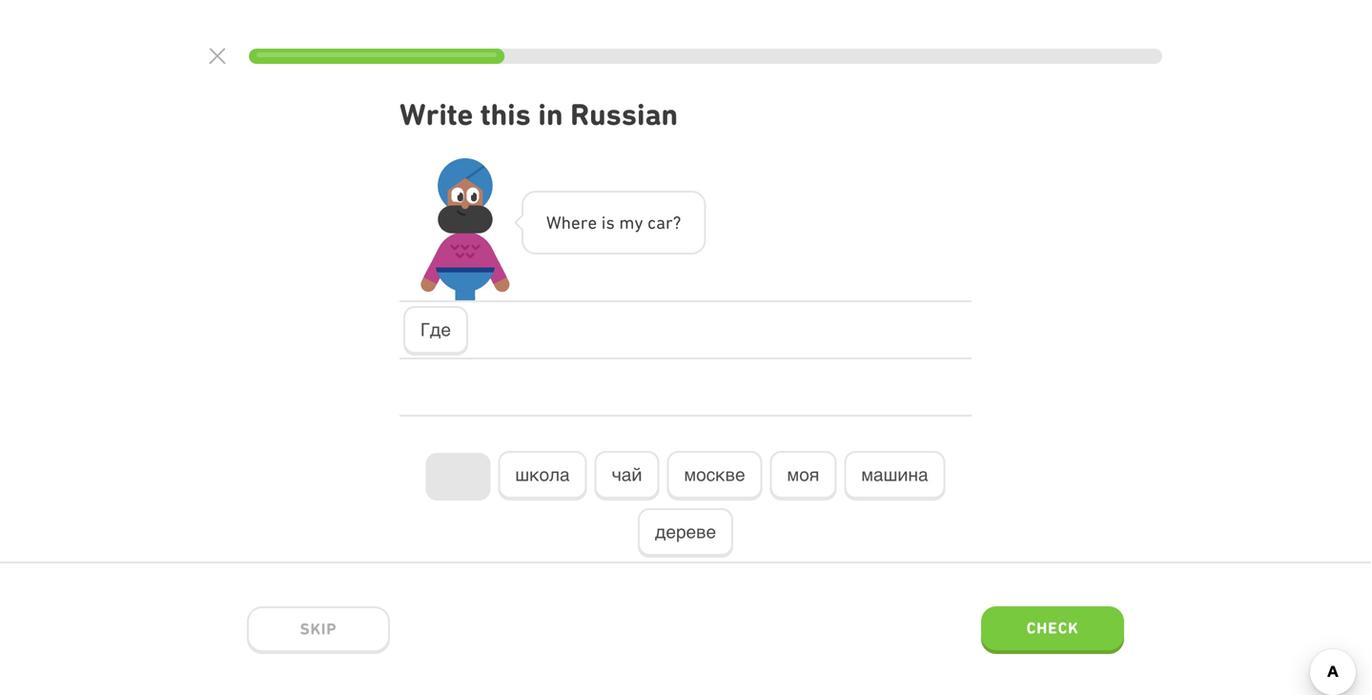Task type: locate. For each thing, give the bounding box(es) containing it.
check
[[1027, 619, 1079, 638]]

skip button
[[247, 607, 390, 654]]

skip
[[300, 620, 337, 638]]

e left i
[[588, 212, 597, 233]]

r right h
[[581, 212, 588, 233]]

h
[[562, 212, 571, 233]]

russian
[[571, 97, 678, 132]]

1 horizontal spatial e
[[588, 212, 597, 233]]

e
[[571, 212, 581, 233], [588, 212, 597, 233]]

i
[[602, 212, 606, 233]]

this
[[481, 97, 531, 132]]

школа button
[[498, 451, 587, 501]]

s
[[606, 212, 615, 233]]

машина button
[[845, 451, 946, 501]]

школа
[[515, 465, 570, 485]]

0 horizontal spatial e
[[571, 212, 581, 233]]

дереве
[[655, 522, 716, 542]]

1 r from the left
[[581, 212, 588, 233]]

w h e r e i s
[[547, 212, 615, 233]]

моя
[[788, 465, 820, 485]]

1 horizontal spatial r
[[666, 212, 673, 233]]

где
[[421, 320, 451, 340]]

где button
[[404, 306, 468, 356]]

in
[[538, 97, 563, 132]]

r right c
[[666, 212, 673, 233]]

a
[[656, 212, 666, 233]]

москве
[[684, 465, 746, 485]]

чай button
[[595, 451, 660, 501]]

0 horizontal spatial r
[[581, 212, 588, 233]]

r
[[581, 212, 588, 233], [666, 212, 673, 233]]

y
[[635, 212, 643, 233]]

дереве button
[[638, 509, 734, 558]]

e right w
[[571, 212, 581, 233]]

progress bar
[[249, 49, 1163, 64]]



Task type: vqa. For each thing, say whether or not it's contained in the screenshot.
the middle Lesson image
no



Task type: describe. For each thing, give the bounding box(es) containing it.
check button
[[982, 607, 1125, 654]]

m
[[620, 212, 635, 233]]

чай
[[612, 465, 642, 485]]

2 r from the left
[[666, 212, 673, 233]]

m y c a r ?
[[620, 212, 681, 233]]

?
[[673, 212, 681, 233]]

w
[[547, 212, 562, 233]]

1 e from the left
[[571, 212, 581, 233]]

c
[[648, 212, 656, 233]]

write
[[400, 97, 473, 132]]

машина
[[862, 465, 929, 485]]

write this in russian
[[400, 97, 678, 132]]

2 e from the left
[[588, 212, 597, 233]]

моя button
[[770, 451, 837, 501]]

москве button
[[667, 451, 763, 501]]



